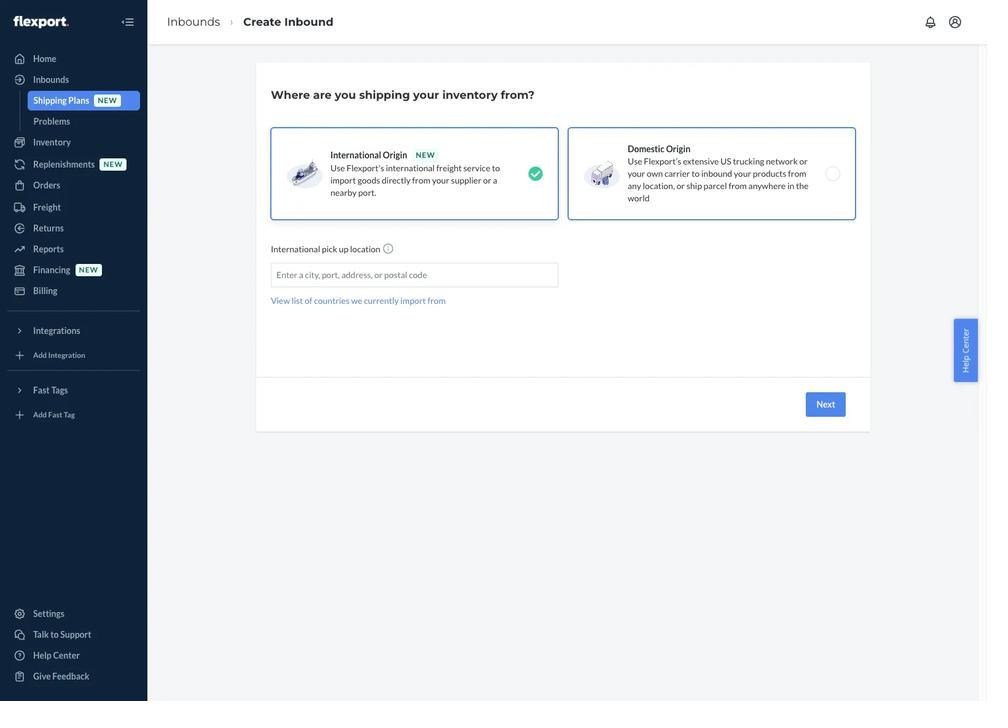 Task type: locate. For each thing, give the bounding box(es) containing it.
extensive
[[683, 156, 719, 166]]

talk to support button
[[7, 625, 140, 645]]

inventory link
[[7, 133, 140, 152]]

0 vertical spatial add
[[33, 351, 47, 360]]

0 horizontal spatial help center
[[33, 651, 80, 661]]

freight
[[436, 163, 462, 173]]

integrations button
[[7, 321, 140, 341]]

1 horizontal spatial a
[[493, 175, 497, 186]]

use up nearby
[[330, 163, 345, 173]]

1 vertical spatial international
[[271, 244, 320, 254]]

new up orders link
[[103, 160, 123, 169]]

1 horizontal spatial inbounds link
[[167, 15, 220, 29]]

a left city, at the top left
[[299, 270, 303, 280]]

0 vertical spatial a
[[493, 175, 497, 186]]

a inside use flexport's international freight service to import goods directly from your supplier or a nearby port.
[[493, 175, 497, 186]]

use
[[628, 156, 642, 166], [330, 163, 345, 173]]

import
[[330, 175, 356, 186], [400, 295, 426, 306]]

0 vertical spatial inbounds
[[167, 15, 220, 29]]

import for from
[[400, 295, 426, 306]]

international
[[330, 150, 381, 160], [271, 244, 320, 254]]

city,
[[305, 270, 320, 280]]

international up enter
[[271, 244, 320, 254]]

origin up flexport's
[[666, 144, 691, 154]]

0 vertical spatial international
[[330, 150, 381, 160]]

1 horizontal spatial help
[[960, 356, 971, 373]]

a
[[493, 175, 497, 186], [299, 270, 303, 280]]

inbounds link
[[167, 15, 220, 29], [7, 70, 140, 90]]

help center button
[[954, 319, 978, 382]]

ship
[[687, 181, 702, 191]]

supplier
[[451, 175, 481, 186]]

1 horizontal spatial origin
[[666, 144, 691, 154]]

import up nearby
[[330, 175, 356, 186]]

talk
[[33, 630, 49, 640]]

import for goods
[[330, 175, 356, 186]]

domestic origin use flexport's extensive us trucking network or your own carrier to inbound your products from any location, or ship parcel from anywhere in the world
[[628, 144, 809, 203]]

settings
[[33, 609, 64, 619]]

0 vertical spatial help
[[960, 356, 971, 373]]

0 horizontal spatial a
[[299, 270, 303, 280]]

home
[[33, 53, 56, 64]]

0 horizontal spatial help
[[33, 651, 51, 661]]

1 vertical spatial inbounds link
[[7, 70, 140, 90]]

your
[[413, 88, 439, 102], [628, 168, 645, 179], [734, 168, 751, 179], [432, 175, 449, 186]]

or
[[800, 156, 808, 166], [483, 175, 491, 186], [677, 181, 685, 191], [374, 270, 383, 280]]

to inside use flexport's international freight service to import goods directly from your supplier or a nearby port.
[[492, 163, 500, 173]]

to up ship on the top right
[[692, 168, 700, 179]]

to
[[492, 163, 500, 173], [692, 168, 700, 179], [50, 630, 59, 640]]

from
[[788, 168, 806, 179], [412, 175, 430, 186], [729, 181, 747, 191], [428, 295, 446, 306]]

pick
[[322, 244, 337, 254]]

flexport's
[[644, 156, 681, 166]]

or left postal
[[374, 270, 383, 280]]

you
[[335, 88, 356, 102]]

close navigation image
[[120, 15, 135, 29]]

next button
[[806, 393, 846, 417]]

1 horizontal spatial center
[[960, 328, 971, 354]]

inbounds inside breadcrumbs "navigation"
[[167, 15, 220, 29]]

currently
[[364, 295, 399, 306]]

center inside 'help center' link
[[53, 651, 80, 661]]

1 horizontal spatial use
[[628, 156, 642, 166]]

add integration
[[33, 351, 85, 360]]

1 horizontal spatial to
[[492, 163, 500, 173]]

0 vertical spatial help center
[[960, 328, 971, 373]]

fast
[[33, 385, 50, 396], [48, 411, 62, 420]]

to right talk on the bottom
[[50, 630, 59, 640]]

from inside use flexport's international freight service to import goods directly from your supplier or a nearby port.
[[412, 175, 430, 186]]

your down 'freight' at left
[[432, 175, 449, 186]]

center inside help center button
[[960, 328, 971, 354]]

1 horizontal spatial international
[[330, 150, 381, 160]]

fast left 'tags'
[[33, 385, 50, 396]]

add left integration
[[33, 351, 47, 360]]

1 vertical spatial fast
[[48, 411, 62, 420]]

inbounds
[[167, 15, 220, 29], [33, 74, 69, 85]]

shipping
[[33, 95, 67, 106]]

1 vertical spatial center
[[53, 651, 80, 661]]

port,
[[322, 270, 340, 280]]

financing
[[33, 265, 70, 275]]

location,
[[643, 181, 675, 191]]

import inside use flexport's international freight service to import goods directly from your supplier or a nearby port.
[[330, 175, 356, 186]]

origin inside the domestic origin use flexport's extensive us trucking network or your own carrier to inbound your products from any location, or ship parcel from anywhere in the world
[[666, 144, 691, 154]]

countries
[[314, 295, 350, 306]]

to right 'service'
[[492, 163, 500, 173]]

0 horizontal spatial to
[[50, 630, 59, 640]]

new down reports link
[[79, 266, 98, 275]]

0 horizontal spatial import
[[330, 175, 356, 186]]

orders
[[33, 180, 60, 190]]

goods
[[358, 175, 380, 186]]

use flexport's international freight service to import goods directly from your supplier or a nearby port.
[[330, 163, 500, 198]]

service
[[464, 163, 490, 173]]

import inside button
[[400, 295, 426, 306]]

breadcrumbs navigation
[[157, 4, 343, 40]]

or down 'service'
[[483, 175, 491, 186]]

address,
[[342, 270, 373, 280]]

0 vertical spatial import
[[330, 175, 356, 186]]

from inside button
[[428, 295, 446, 306]]

1 vertical spatial help
[[33, 651, 51, 661]]

0 horizontal spatial international
[[271, 244, 320, 254]]

your right shipping
[[413, 88, 439, 102]]

international up the flexport's
[[330, 150, 381, 160]]

1 vertical spatial import
[[400, 295, 426, 306]]

1 horizontal spatial import
[[400, 295, 426, 306]]

0 horizontal spatial inbounds
[[33, 74, 69, 85]]

add
[[33, 351, 47, 360], [33, 411, 47, 420]]

1 horizontal spatial help center
[[960, 328, 971, 373]]

import down code
[[400, 295, 426, 306]]

2 horizontal spatial to
[[692, 168, 700, 179]]

1 vertical spatial inbounds
[[33, 74, 69, 85]]

0 horizontal spatial origin
[[383, 150, 407, 160]]

from right "parcel"
[[729, 181, 747, 191]]

support
[[60, 630, 91, 640]]

freight
[[33, 202, 61, 213]]

use inside use flexport's international freight service to import goods directly from your supplier or a nearby port.
[[330, 163, 345, 173]]

1 vertical spatial help center
[[33, 651, 80, 661]]

fast tags button
[[7, 381, 140, 401]]

2 add from the top
[[33, 411, 47, 420]]

open notifications image
[[923, 15, 938, 29]]

to inside talk to support "button"
[[50, 630, 59, 640]]

origin up international
[[383, 150, 407, 160]]

from right currently
[[428, 295, 446, 306]]

create inbound link
[[243, 15, 334, 29]]

add fast tag link
[[7, 405, 140, 425]]

reports
[[33, 244, 64, 254]]

0 vertical spatial inbounds link
[[167, 15, 220, 29]]

new for shipping plans
[[98, 96, 117, 105]]

use down domestic
[[628, 156, 642, 166]]

from down international
[[412, 175, 430, 186]]

carrier
[[665, 168, 690, 179]]

international pick up location
[[271, 244, 382, 254]]

0 vertical spatial fast
[[33, 385, 50, 396]]

reports link
[[7, 240, 140, 259]]

create inbound
[[243, 15, 334, 29]]

1 add from the top
[[33, 351, 47, 360]]

your inside use flexport's international freight service to import goods directly from your supplier or a nearby port.
[[432, 175, 449, 186]]

0 vertical spatial center
[[960, 328, 971, 354]]

your up any
[[628, 168, 645, 179]]

1 horizontal spatial inbounds
[[167, 15, 220, 29]]

new
[[98, 96, 117, 105], [416, 151, 435, 160], [103, 160, 123, 169], [79, 266, 98, 275]]

new right 'plans' on the left top of page
[[98, 96, 117, 105]]

give feedback
[[33, 671, 89, 682]]

the
[[796, 181, 809, 191]]

international for international origin
[[330, 150, 381, 160]]

0 horizontal spatial use
[[330, 163, 345, 173]]

are
[[313, 88, 332, 102]]

add down fast tags
[[33, 411, 47, 420]]

anywhere
[[749, 181, 786, 191]]

from up the
[[788, 168, 806, 179]]

fast left tag
[[48, 411, 62, 420]]

a right supplier
[[493, 175, 497, 186]]

1 vertical spatial add
[[33, 411, 47, 420]]

where are you shipping your inventory from?
[[271, 88, 535, 102]]

new up international
[[416, 151, 435, 160]]

inbound
[[701, 168, 732, 179]]

fast tags
[[33, 385, 68, 396]]

0 horizontal spatial center
[[53, 651, 80, 661]]

inbound
[[284, 15, 334, 29]]

to inside the domestic origin use flexport's extensive us trucking network or your own carrier to inbound your products from any location, or ship parcel from anywhere in the world
[[692, 168, 700, 179]]



Task type: vqa. For each thing, say whether or not it's contained in the screenshot.
the right "HELP"
yes



Task type: describe. For each thing, give the bounding box(es) containing it.
or down carrier
[[677, 181, 685, 191]]

new for financing
[[79, 266, 98, 275]]

code
[[409, 270, 427, 280]]

problems link
[[27, 112, 140, 131]]

integrations
[[33, 326, 80, 336]]

billing link
[[7, 281, 140, 301]]

flexport logo image
[[14, 16, 69, 28]]

list
[[292, 295, 303, 306]]

add for add integration
[[33, 351, 47, 360]]

inventory
[[33, 137, 71, 147]]

problems
[[33, 116, 70, 127]]

enter a city, port, address, or postal code
[[276, 270, 427, 280]]

plans
[[68, 95, 89, 106]]

origin for international
[[383, 150, 407, 160]]

returns
[[33, 223, 64, 233]]

freight link
[[7, 198, 140, 217]]

network
[[766, 156, 798, 166]]

returns link
[[7, 219, 140, 238]]

international
[[386, 163, 435, 173]]

international for international pick up location
[[271, 244, 320, 254]]

up
[[339, 244, 349, 254]]

parcel
[[704, 181, 727, 191]]

replenishments
[[33, 159, 95, 170]]

integration
[[48, 351, 85, 360]]

billing
[[33, 286, 57, 296]]

help center inside 'help center' link
[[33, 651, 80, 661]]

or right network
[[800, 156, 808, 166]]

any
[[628, 181, 641, 191]]

flexport's
[[347, 163, 384, 173]]

open account menu image
[[948, 15, 963, 29]]

feedback
[[52, 671, 89, 682]]

create
[[243, 15, 281, 29]]

view list of countries we currently import from button
[[271, 295, 446, 307]]

from?
[[501, 88, 535, 102]]

new for replenishments
[[103, 160, 123, 169]]

check circle image
[[528, 166, 543, 181]]

talk to support
[[33, 630, 91, 640]]

0 horizontal spatial inbounds link
[[7, 70, 140, 90]]

where
[[271, 88, 310, 102]]

or inside use flexport's international freight service to import goods directly from your supplier or a nearby port.
[[483, 175, 491, 186]]

new for international origin
[[416, 151, 435, 160]]

add integration link
[[7, 346, 140, 366]]

international origin
[[330, 150, 407, 160]]

tag
[[64, 411, 75, 420]]

port.
[[358, 187, 376, 198]]

next
[[817, 399, 835, 410]]

own
[[647, 168, 663, 179]]

world
[[628, 193, 650, 203]]

us
[[721, 156, 731, 166]]

view list of countries we currently import from
[[271, 295, 446, 306]]

give
[[33, 671, 51, 682]]

give feedback button
[[7, 667, 140, 687]]

directly
[[382, 175, 411, 186]]

of
[[305, 295, 312, 306]]

fast inside fast tags dropdown button
[[33, 385, 50, 396]]

shipping plans
[[33, 95, 89, 106]]

trucking
[[733, 156, 764, 166]]

add fast tag
[[33, 411, 75, 420]]

help center inside help center button
[[960, 328, 971, 373]]

we
[[351, 295, 362, 306]]

in
[[787, 181, 794, 191]]

nearby
[[330, 187, 357, 198]]

use inside the domestic origin use flexport's extensive us trucking network or your own carrier to inbound your products from any location, or ship parcel from anywhere in the world
[[628, 156, 642, 166]]

shipping
[[359, 88, 410, 102]]

fast inside add fast tag link
[[48, 411, 62, 420]]

view
[[271, 295, 290, 306]]

origin for domestic
[[666, 144, 691, 154]]

postal
[[384, 270, 407, 280]]

add for add fast tag
[[33, 411, 47, 420]]

your down trucking
[[734, 168, 751, 179]]

enter
[[276, 270, 297, 280]]

location
[[350, 244, 381, 254]]

tags
[[51, 385, 68, 396]]

help inside button
[[960, 356, 971, 373]]

orders link
[[7, 176, 140, 195]]

inventory
[[442, 88, 498, 102]]

help center link
[[7, 646, 140, 666]]

settings link
[[7, 604, 140, 624]]

1 vertical spatial a
[[299, 270, 303, 280]]

domestic
[[628, 144, 664, 154]]



